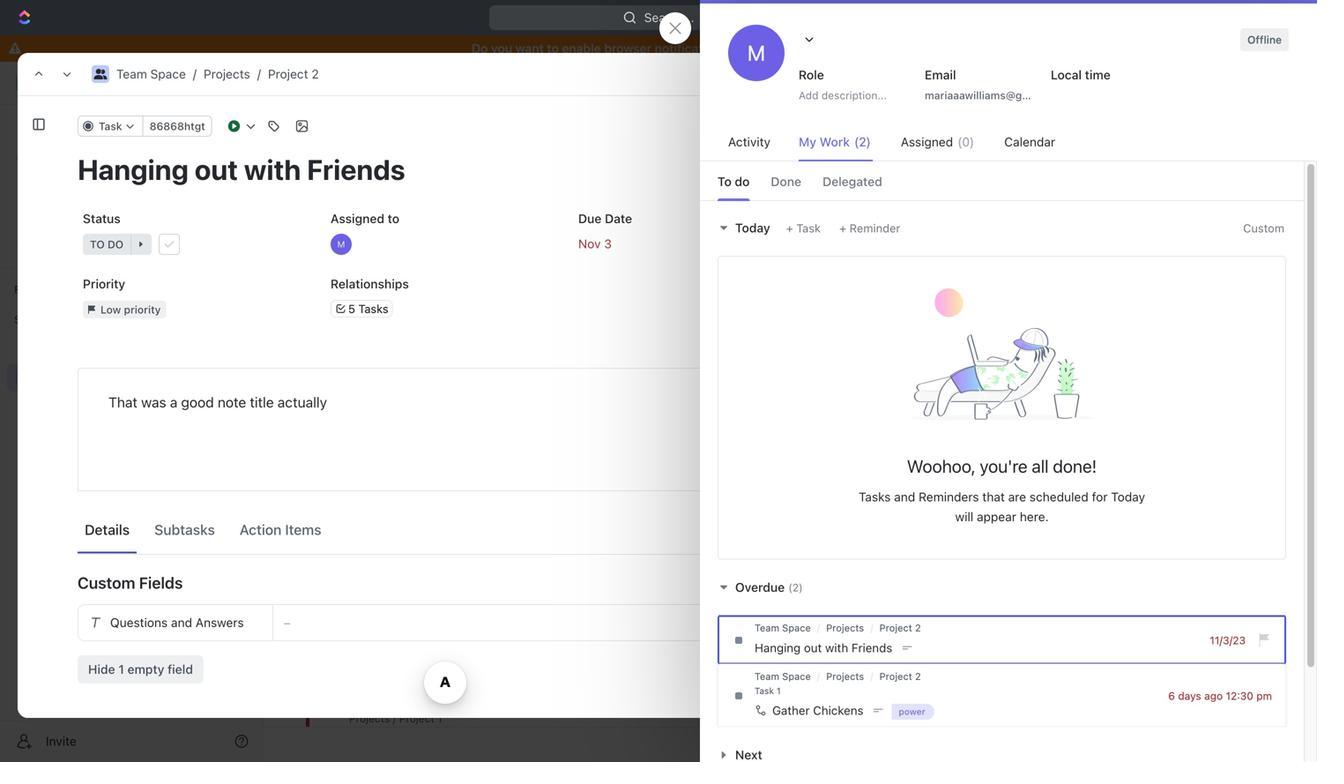 Task type: vqa. For each thing, say whether or not it's contained in the screenshot.
THE TEAM SPACE, , ELEMENT to the left
no



Task type: describe. For each thing, give the bounding box(es) containing it.
1 inside custom fields "element"
[[118, 662, 124, 677]]

do for to do
[[735, 174, 750, 189]]

added
[[933, 193, 965, 206]]

nov for nov 1 at 9:56 am
[[1136, 193, 1156, 206]]

low priority
[[101, 303, 161, 316]]

team space / projects / project 2 inside to do tab panel
[[755, 622, 921, 634]]

0 vertical spatial team space / projects / project 2
[[116, 67, 319, 81]]

gather chickens
[[773, 703, 864, 717]]

calendar
[[1005, 135, 1056, 149]]

that
[[983, 490, 1005, 504]]

0 vertical spatial add task button
[[496, 353, 571, 374]]

due date
[[579, 211, 632, 226]]

to inside dropdown button
[[90, 238, 105, 250]]

project 2
[[349, 310, 412, 326]]

role add description...
[[799, 67, 887, 101]]

details
[[85, 521, 130, 538]]

1 vertical spatial add task button
[[391, 473, 458, 494]]

created
[[982, 68, 1022, 80]]

custom for custom
[[1244, 221, 1285, 235]]

projects link for 11/3/23
[[827, 622, 865, 634]]

Edit task name text field
[[78, 153, 807, 186]]

tasks inside tasks and reminders that are scheduled for today will appear here.
[[859, 490, 891, 504]]

table link
[[617, 185, 651, 210]]

to inside task sidebar content section
[[988, 193, 998, 206]]

do you want to enable browser notifications? enable hide this
[[472, 41, 846, 56]]

delegated
[[823, 174, 883, 189]]

tab list containing to do
[[700, 161, 1305, 200]]

that was a good note title actually
[[108, 394, 327, 411]]

search... button
[[489, 5, 828, 30]]

task inside "team space / projects / project 2 task 1"
[[755, 686, 774, 696]]

sidebar navigation
[[0, 62, 264, 762]]

power button
[[892, 703, 960, 723]]

1 inside task sidebar content section
[[1159, 193, 1164, 206]]

appear
[[977, 509, 1017, 524]]

low
[[101, 303, 121, 316]]

0 vertical spatial projects link
[[204, 67, 250, 81]]

12:30
[[1226, 690, 1254, 702]]

home link
[[7, 112, 256, 140]]

nov 3
[[579, 236, 612, 251]]

hide for hide 1 empty field
[[88, 662, 115, 677]]

favorites button
[[7, 279, 78, 300]]

want
[[516, 41, 544, 56]]

friends
[[852, 641, 893, 655]]

0 horizontal spatial activity
[[729, 135, 771, 149]]

chickens
[[813, 703, 864, 717]]

team space inside tree
[[42, 370, 113, 385]]

0 vertical spatial team space
[[296, 75, 367, 90]]

created on nov 1
[[982, 68, 1068, 80]]

nov for nov 3
[[579, 236, 601, 251]]

share button right local on the top of the page
[[1100, 69, 1155, 97]]

0 horizontal spatial user group image
[[94, 69, 107, 79]]

ago
[[1205, 690, 1223, 702]]

link
[[968, 193, 985, 206]]

1 inside "team space / projects / project 2 task 1"
[[777, 686, 781, 696]]

will
[[956, 509, 974, 524]]

and for answers
[[171, 615, 192, 630]]

assigned for assigned to
[[331, 211, 385, 226]]

0 vertical spatial add task
[[517, 358, 564, 370]]

date
[[605, 211, 632, 226]]

0 vertical spatial (2)
[[855, 135, 871, 149]]

2 inside "team space / projects / project 2 task 1"
[[916, 671, 921, 682]]

+ for + reminder
[[840, 221, 847, 235]]

woohoo,
[[907, 456, 976, 476]]

board
[[744, 190, 779, 205]]

empty
[[127, 662, 164, 677]]

+ reminder
[[840, 221, 901, 235]]

leftover
[[1001, 193, 1042, 206]]

to right want at the top of page
[[547, 41, 559, 56]]

all
[[1032, 456, 1049, 476]]

you
[[491, 41, 513, 56]]

1 vertical spatial add task
[[399, 476, 451, 491]]

at
[[1167, 193, 1176, 206]]

done!
[[1053, 456, 1097, 476]]

enable
[[746, 41, 785, 56]]

custom fields button
[[78, 562, 807, 604]]

time
[[1086, 67, 1111, 82]]

and for reminders
[[895, 490, 916, 504]]

m button
[[325, 228, 559, 260]]

reminder
[[850, 221, 901, 235]]

task inside "dropdown button"
[[99, 120, 122, 132]]

to up m dropdown button
[[388, 211, 400, 226]]

nov 3 button
[[573, 228, 807, 260]]

in
[[370, 358, 381, 370]]

note
[[218, 394, 246, 411]]

search button
[[1015, 185, 1084, 210]]

to do
[[718, 174, 750, 189]]

project 2 link for 11/3/23
[[880, 622, 921, 634]]

actually
[[278, 394, 327, 411]]

0 vertical spatial projects
[[204, 67, 250, 81]]

custom fields element
[[78, 604, 807, 684]]

projects link for 6 days ago 12:30 pm
[[827, 671, 865, 682]]

do
[[472, 41, 488, 56]]

subtasks
[[154, 521, 215, 538]]

action
[[240, 521, 282, 538]]

that
[[108, 394, 138, 411]]

days
[[1179, 690, 1202, 702]]

board link
[[741, 185, 779, 210]]

reminders
[[919, 490, 980, 504]]

activity inside task sidebar content section
[[898, 114, 959, 135]]

project inside "team space / projects / project 2 task 1"
[[880, 671, 913, 682]]

hide button
[[1088, 185, 1141, 210]]

next button
[[718, 747, 767, 762]]

overdue
[[736, 580, 785, 594]]

0 vertical spatial nov
[[1040, 68, 1060, 80]]

assignees
[[735, 234, 787, 247]]

questions
[[110, 615, 168, 630]]

dashboards
[[42, 209, 111, 223]]

email
[[925, 67, 957, 82]]

1 horizontal spatial hide
[[794, 41, 821, 56]]

delegated button
[[823, 163, 883, 200]]

custom fields
[[78, 573, 183, 592]]

attachments
[[78, 716, 173, 735]]

team inside "team space / projects / project 2 task 1"
[[755, 671, 780, 682]]

send
[[1187, 678, 1217, 692]]

86868htgt button
[[143, 116, 212, 137]]

6 days ago 12:30 pm
[[1169, 690, 1273, 702]]

browser
[[605, 41, 652, 56]]

assigned to
[[331, 211, 400, 226]]

subtasks button
[[147, 514, 222, 546]]

hanging out with friends
[[755, 641, 893, 655]]

team inside tree
[[42, 370, 74, 385]]

spaces
[[14, 313, 51, 325]]

1 vertical spatial projects
[[827, 622, 865, 634]]

to do tab panel
[[700, 200, 1305, 762]]

work
[[820, 135, 850, 149]]

overdue (2)
[[736, 580, 803, 594]]

description...
[[822, 89, 887, 101]]

mariaaawilliams@gmail.com
[[925, 89, 1069, 101]]



Task type: locate. For each thing, give the bounding box(es) containing it.
1 vertical spatial hide
[[1109, 190, 1136, 205]]

activity down email
[[898, 114, 959, 135]]

hanging
[[755, 641, 801, 655]]

done
[[912, 207, 937, 220]]

invite
[[46, 734, 77, 748]]

0 horizontal spatial m
[[337, 239, 345, 249]]

0 vertical spatial assigned
[[901, 135, 954, 149]]

custom down task links
[[1244, 221, 1285, 235]]

0 vertical spatial hide
[[794, 41, 821, 56]]

0 vertical spatial custom
[[1244, 221, 1285, 235]]

1 horizontal spatial custom
[[1244, 221, 1285, 235]]

task sidebar navigation tab list
[[1251, 107, 1297, 266]]

links
[[1273, 195, 1297, 205]]

do for to do
[[108, 238, 124, 250]]

2 vertical spatial add task
[[399, 645, 451, 659]]

space inside tree
[[77, 370, 113, 385]]

0 horizontal spatial +
[[786, 221, 794, 235]]

1 vertical spatial (2)
[[789, 581, 803, 594]]

hide right can at the right
[[1109, 190, 1136, 205]]

team space
[[296, 75, 367, 90], [306, 132, 448, 161], [42, 370, 113, 385]]

0 vertical spatial 5
[[1282, 162, 1287, 170]]

2 vertical spatial projects link
[[827, 671, 865, 682]]

tasks for leftover
[[1045, 193, 1073, 206]]

leftover tasks can be done today link
[[912, 193, 1110, 220]]

items
[[285, 521, 322, 538]]

answers
[[196, 615, 244, 630]]

gather
[[773, 703, 810, 717]]

project 2 link for 6 days ago 12:30 pm
[[880, 671, 921, 682]]

priority
[[83, 277, 125, 291]]

0 horizontal spatial team space / projects / project 2
[[116, 67, 319, 81]]

m right notifications? at top
[[748, 41, 766, 65]]

1 horizontal spatial activity
[[898, 114, 959, 135]]

1 vertical spatial tasks
[[359, 302, 389, 315]]

send button
[[1177, 671, 1228, 699]]

today right for
[[1112, 490, 1146, 504]]

1 vertical spatial m
[[337, 239, 345, 249]]

0 horizontal spatial (2)
[[789, 581, 803, 594]]

(2) right the overdue
[[789, 581, 803, 594]]

1 horizontal spatial (2)
[[855, 135, 871, 149]]

task sidebar content section
[[876, 96, 1246, 718]]

nov left 3
[[579, 236, 601, 251]]

2 horizontal spatial nov
[[1136, 193, 1156, 206]]

1 up "gather"
[[777, 686, 781, 696]]

2 vertical spatial tasks
[[859, 490, 891, 504]]

1 horizontal spatial assigned
[[901, 135, 954, 149]]

m inside dropdown button
[[337, 239, 345, 249]]

attachments button
[[78, 705, 807, 747]]

5 for 5
[[1282, 162, 1287, 170]]

relationships
[[331, 277, 409, 291]]

5 up links
[[1282, 162, 1287, 170]]

0 horizontal spatial 5
[[348, 302, 355, 315]]

team space / projects / project 2 up with
[[755, 622, 921, 634]]

2 vertical spatial add task button
[[391, 642, 458, 663]]

today down board link
[[736, 221, 771, 235]]

and inside custom fields "element"
[[171, 615, 192, 630]]

today button
[[718, 221, 775, 235]]

1 vertical spatial projects link
[[827, 622, 865, 634]]

projects link up 86868htgt
[[204, 67, 250, 81]]

2 vertical spatial project 2 link
[[880, 671, 921, 682]]

1 vertical spatial assigned
[[331, 211, 385, 226]]

project 2 link
[[268, 67, 319, 81], [880, 622, 921, 634], [880, 671, 921, 682]]

+ task
[[786, 221, 821, 235]]

nov left at
[[1136, 193, 1156, 206]]

0 vertical spatial and
[[895, 490, 916, 504]]

1 horizontal spatial m
[[748, 41, 766, 65]]

projects up 86868htgt
[[204, 67, 250, 81]]

0 horizontal spatial tasks
[[359, 302, 389, 315]]

0 vertical spatial m
[[748, 41, 766, 65]]

activity up to do
[[729, 135, 771, 149]]

and left reminders
[[895, 490, 916, 504]]

nov inside nov 3 dropdown button
[[579, 236, 601, 251]]

add description... button
[[792, 85, 909, 106]]

1 left the empty
[[118, 662, 124, 677]]

share button right on
[[1075, 60, 1130, 88]]

priority
[[124, 303, 161, 316]]

do right to
[[735, 174, 750, 189]]

questions and answers
[[110, 615, 244, 630]]

projects inside "team space / projects / project 2 task 1"
[[827, 671, 865, 682]]

task
[[99, 120, 122, 132], [1251, 195, 1271, 205], [797, 221, 821, 235], [540, 358, 564, 370], [425, 476, 451, 491], [425, 645, 451, 659], [755, 686, 774, 696]]

custom inside to do tab panel
[[1244, 221, 1285, 235]]

1 vertical spatial team space / projects / project 2
[[755, 622, 921, 634]]

projects down with
[[827, 671, 865, 682]]

tasks left reminders
[[859, 490, 891, 504]]

be
[[1097, 193, 1110, 206]]

add
[[799, 89, 819, 101], [517, 358, 537, 370], [399, 476, 421, 491], [399, 645, 421, 659]]

team space / projects / project 2 up 86868htgt
[[116, 67, 319, 81]]

1 vertical spatial custom
[[78, 573, 135, 592]]

2 vertical spatial projects
[[827, 671, 865, 682]]

today inside tasks and reminders that are scheduled for today will appear here.
[[1112, 490, 1146, 504]]

hanging out with friends link
[[751, 633, 1203, 663]]

3
[[604, 236, 612, 251]]

details button
[[78, 514, 137, 546]]

table
[[620, 190, 651, 205]]

0 horizontal spatial hide
[[88, 662, 115, 677]]

– button
[[273, 605, 806, 640]]

team
[[116, 67, 147, 81], [296, 75, 328, 90], [306, 132, 366, 161], [42, 370, 74, 385], [755, 622, 780, 634], [755, 671, 780, 682]]

Search tasks... text field
[[1098, 227, 1275, 254]]

customize button
[[1145, 185, 1235, 210]]

assigned up relationships
[[331, 211, 385, 226]]

here.
[[1020, 509, 1049, 524]]

0 horizontal spatial today
[[736, 221, 771, 235]]

custom up questions
[[78, 573, 135, 592]]

to do button
[[718, 163, 750, 200]]

action items
[[240, 521, 322, 538]]

and inside tasks and reminders that are scheduled for today will appear here.
[[895, 490, 916, 504]]

add task button
[[496, 353, 571, 374], [391, 473, 458, 494], [391, 642, 458, 663]]

add task
[[517, 358, 564, 370], [399, 476, 451, 491], [399, 645, 451, 659]]

hide left the empty
[[88, 662, 115, 677]]

pm
[[1257, 690, 1273, 702]]

(2) inside overdue (2)
[[789, 581, 803, 594]]

5 tab
[[1279, 161, 1290, 171]]

hide up role
[[794, 41, 821, 56]]

assigned for assigned (0)
[[901, 135, 954, 149]]

1 left time on the right top of the page
[[1063, 68, 1068, 80]]

user group image
[[18, 372, 31, 383]]

1 horizontal spatial today
[[1112, 490, 1146, 504]]

0 horizontal spatial and
[[171, 615, 192, 630]]

custom button
[[1237, 218, 1292, 239]]

2 horizontal spatial tasks
[[1045, 193, 1073, 206]]

1 left at
[[1159, 193, 1164, 206]]

(2) right work in the top right of the page
[[855, 135, 871, 149]]

email mariaaawilliams@gmail.com
[[925, 67, 1069, 101]]

+ for + task
[[786, 221, 794, 235]]

search...
[[644, 10, 695, 25]]

add inside role add description...
[[799, 89, 819, 101]]

2 vertical spatial team space
[[42, 370, 113, 385]]

you're
[[980, 456, 1028, 476]]

0 horizontal spatial custom
[[78, 573, 135, 592]]

1 horizontal spatial +
[[840, 221, 847, 235]]

5 tasks
[[348, 302, 389, 315]]

0 vertical spatial project 2 link
[[268, 67, 319, 81]]

task inside tab list
[[1251, 195, 1271, 205]]

projects link down with
[[827, 671, 865, 682]]

0 horizontal spatial do
[[108, 238, 124, 250]]

do down status on the top
[[108, 238, 124, 250]]

added link to
[[931, 193, 1001, 206]]

2 vertical spatial hide
[[88, 662, 115, 677]]

11/3/23
[[1210, 634, 1246, 646]]

1 horizontal spatial user group image
[[280, 79, 291, 87]]

hide inside custom fields "element"
[[88, 662, 115, 677]]

to
[[718, 174, 732, 189]]

user group image
[[94, 69, 107, 79], [280, 79, 291, 87]]

fields
[[139, 573, 183, 592]]

low priority button
[[78, 294, 311, 325]]

today
[[940, 207, 968, 220]]

do inside to do dropdown button
[[108, 238, 124, 250]]

tasks down relationships
[[359, 302, 389, 315]]

tasks left can at the right
[[1045, 193, 1073, 206]]

1 vertical spatial team space
[[306, 132, 448, 161]]

2 vertical spatial nov
[[579, 236, 601, 251]]

1 vertical spatial project 2 link
[[880, 622, 921, 634]]

my
[[799, 135, 817, 149]]

title
[[250, 394, 274, 411]]

0 horizontal spatial assigned
[[331, 211, 385, 226]]

tasks inside leftover tasks can be done today
[[1045, 193, 1073, 206]]

nov inside task sidebar content section
[[1136, 193, 1156, 206]]

1 horizontal spatial nov
[[1040, 68, 1060, 80]]

5 down relationships
[[348, 302, 355, 315]]

custom
[[1244, 221, 1285, 235], [78, 573, 135, 592]]

5
[[1282, 162, 1287, 170], [348, 302, 355, 315]]

1 horizontal spatial and
[[895, 490, 916, 504]]

space inside "team space / projects / project 2 task 1"
[[783, 671, 811, 682]]

1 vertical spatial and
[[171, 615, 192, 630]]

hide for hide
[[1109, 190, 1136, 205]]

2 horizontal spatial hide
[[1109, 190, 1136, 205]]

team space link inside team space tree
[[42, 363, 252, 392]]

task button
[[78, 116, 143, 137]]

–
[[284, 616, 291, 629]]

projects link up with
[[827, 622, 865, 634]]

1 horizontal spatial do
[[735, 174, 750, 189]]

1 + from the left
[[786, 221, 794, 235]]

2 + from the left
[[840, 221, 847, 235]]

5 for 5 tasks
[[348, 302, 355, 315]]

and left the answers
[[171, 615, 192, 630]]

project
[[268, 67, 308, 81], [349, 310, 397, 326], [880, 622, 913, 634], [880, 671, 913, 682]]

to right "link"
[[988, 193, 998, 206]]

done
[[771, 174, 802, 189]]

0 vertical spatial tasks
[[1045, 193, 1073, 206]]

to do button
[[78, 228, 311, 260]]

0 vertical spatial do
[[735, 174, 750, 189]]

1 vertical spatial 5
[[348, 302, 355, 315]]

projects up with
[[827, 622, 865, 634]]

1 horizontal spatial team space / projects / project 2
[[755, 622, 921, 634]]

space
[[150, 67, 186, 81], [331, 75, 367, 90], [372, 132, 442, 161], [77, 370, 113, 385], [783, 622, 811, 634], [783, 671, 811, 682]]

out
[[804, 641, 822, 655]]

1 vertical spatial nov
[[1136, 193, 1156, 206]]

assigned left (0)
[[901, 135, 954, 149]]

1 horizontal spatial tasks
[[859, 490, 891, 504]]

hide
[[794, 41, 821, 56], [1109, 190, 1136, 205], [88, 662, 115, 677]]

tasks for 5
[[359, 302, 389, 315]]

due
[[579, 211, 602, 226]]

search
[[1038, 190, 1079, 205]]

tab list
[[700, 161, 1305, 200]]

5 inside "tab"
[[1282, 162, 1287, 170]]

1 vertical spatial today
[[1112, 490, 1146, 504]]

hide inside hide dropdown button
[[1109, 190, 1136, 205]]

(2)
[[855, 135, 871, 149], [789, 581, 803, 594]]

favorites
[[14, 283, 61, 295]]

to down status on the top
[[90, 238, 105, 250]]

my work (2)
[[799, 135, 871, 149]]

tasks
[[1045, 193, 1073, 206], [359, 302, 389, 315], [859, 490, 891, 504]]

local
[[1051, 67, 1082, 82]]

progress
[[384, 358, 442, 370]]

1 vertical spatial do
[[108, 238, 124, 250]]

custom for custom fields
[[78, 573, 135, 592]]

m down assigned to at left top
[[337, 239, 345, 249]]

team space tree
[[7, 333, 256, 482]]

to do
[[90, 238, 124, 250]]

nov right on
[[1040, 68, 1060, 80]]

local time
[[1051, 67, 1111, 82]]

scheduled
[[1030, 490, 1089, 504]]

1 horizontal spatial 5
[[1282, 162, 1287, 170]]

0 horizontal spatial nov
[[579, 236, 601, 251]]

with
[[826, 641, 849, 655]]

next
[[736, 747, 763, 762]]

0 vertical spatial today
[[736, 221, 771, 235]]

do inside to do button
[[735, 174, 750, 189]]

are
[[1009, 490, 1027, 504]]

you
[[912, 193, 931, 206]]



